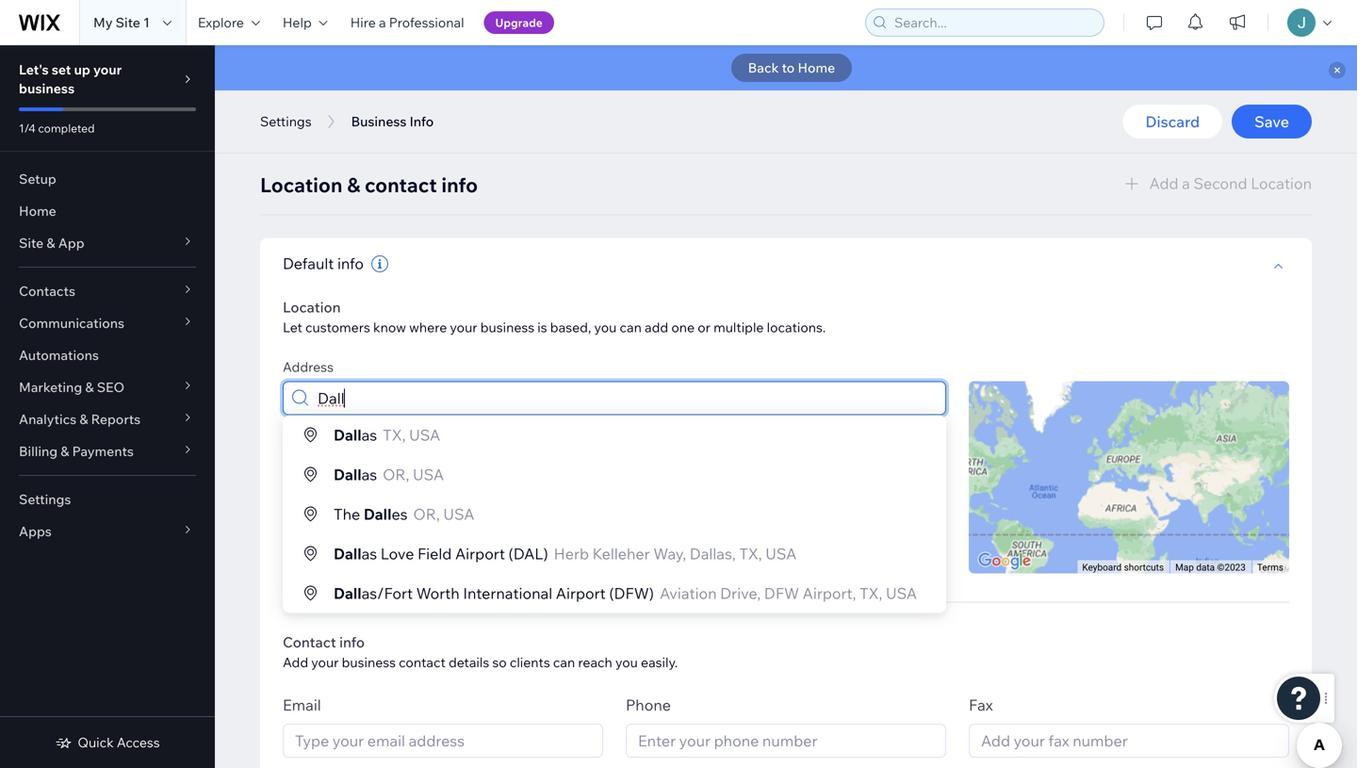 Task type: locate. For each thing, give the bounding box(es) containing it.
settings up the apps
[[19, 491, 71, 508]]

location left name
[[283, 517, 336, 534]]

info for contact info add your business contact details so clients can reach you easily.
[[340, 634, 365, 652]]

dall down description on the left of the page
[[334, 465, 362, 484]]

location for let
[[283, 298, 341, 316]]

contact inside contact info add your business contact details so clients can reach you easily.
[[399, 654, 446, 671]]

marketing & seo button
[[0, 371, 215, 404]]

& for billing
[[61, 443, 69, 460]]

business inside contact info add your business contact details so clients can reach you easily.
[[342, 654, 396, 671]]

0 vertical spatial as
[[362, 426, 377, 445]]

0 vertical spatial address
[[283, 359, 334, 375]]

help button
[[271, 0, 339, 45]]

settings for settings button
[[260, 113, 312, 130]]

one
[[672, 319, 695, 336]]

as up dall as or, usa
[[362, 426, 377, 445]]

you right based,
[[594, 319, 617, 336]]

1 horizontal spatial can
[[620, 319, 642, 336]]

as
[[362, 426, 377, 445], [362, 465, 377, 484], [362, 545, 377, 563]]

shortcuts
[[1124, 562, 1165, 573]]

to
[[782, 59, 795, 76]]

home right to
[[798, 59, 836, 76]]

site
[[116, 14, 140, 31], [19, 235, 44, 251]]

1/4
[[19, 121, 36, 135]]

your
[[93, 61, 122, 78], [522, 78, 554, 97], [450, 319, 478, 336], [311, 654, 339, 671]]

2 address from the top
[[283, 438, 334, 454]]

analytics & reports button
[[0, 404, 215, 436]]

customers
[[305, 319, 370, 336]]

setup
[[19, 171, 56, 187]]

business left is
[[481, 319, 535, 336]]

es
[[392, 505, 408, 524]]

site inside dropdown button
[[19, 235, 44, 251]]

0 vertical spatial can
[[620, 319, 642, 336]]

1 vertical spatial tx,
[[740, 545, 762, 563]]

tx, right dallas,
[[740, 545, 762, 563]]

seo
[[97, 379, 125, 396]]

you right reach
[[616, 654, 638, 671]]

list box
[[283, 415, 947, 613]]

Search for your business address field
[[312, 382, 940, 414]]

marketing
[[19, 379, 82, 396]]

1 vertical spatial can
[[553, 654, 575, 671]]

billing
[[19, 443, 58, 460]]

up
[[74, 61, 90, 78]]

1 vertical spatial home
[[19, 203, 56, 219]]

can left reach
[[553, 654, 575, 671]]

&
[[347, 173, 360, 198], [47, 235, 55, 251], [85, 379, 94, 396], [80, 411, 88, 428], [61, 443, 69, 460]]

address down let
[[283, 359, 334, 375]]

data
[[1197, 562, 1215, 573]]

info inside contact info add your business contact details so clients can reach you easily.
[[340, 634, 365, 652]]

& left app
[[47, 235, 55, 251]]

0 horizontal spatial can
[[553, 654, 575, 671]]

dall
[[334, 426, 362, 445], [334, 465, 362, 484], [364, 505, 392, 524], [334, 545, 362, 563], [334, 584, 362, 603]]

(dfw)
[[609, 584, 654, 603]]

Add your location name field
[[289, 541, 940, 573]]

love
[[381, 545, 414, 563]]

1 horizontal spatial tx,
[[740, 545, 762, 563]]

address
[[283, 359, 334, 375], [283, 438, 334, 454]]

settings inside button
[[260, 113, 312, 130]]

& left reports
[[80, 411, 88, 428]]

1 horizontal spatial settings
[[260, 113, 312, 130]]

info right 'default'
[[337, 254, 364, 273]]

your right where on the top left
[[450, 319, 478, 336]]

can left add
[[620, 319, 642, 336]]

own
[[557, 78, 587, 97]]

location inside location let customers know where your business is based, you can add one or multiple locations.
[[283, 298, 341, 316]]

business down let's
[[19, 80, 75, 97]]

1 address from the top
[[283, 359, 334, 375]]

explore
[[198, 14, 244, 31]]

list box containing dall
[[283, 415, 947, 613]]

1 vertical spatial info
[[337, 254, 364, 273]]

1 vertical spatial location
[[283, 298, 341, 316]]

field
[[418, 545, 452, 563]]

hire a professional
[[351, 14, 464, 31]]

settings left 'business'
[[260, 113, 312, 130]]

2 vertical spatial location
[[283, 517, 336, 534]]

usa right airport,
[[886, 584, 918, 603]]

home down the setup on the top left
[[19, 203, 56, 219]]

add
[[283, 654, 308, 671]]

3 as from the top
[[362, 545, 377, 563]]

0 vertical spatial contact
[[365, 173, 437, 198]]

easily.
[[641, 654, 678, 671]]

1 horizontal spatial airport
[[556, 584, 606, 603]]

0 horizontal spatial home
[[19, 203, 56, 219]]

address for address
[[283, 359, 334, 375]]

drive,
[[720, 584, 761, 603]]

reports
[[91, 411, 141, 428]]

analytics
[[19, 411, 77, 428]]

2 horizontal spatial tx,
[[860, 584, 883, 603]]

2 vertical spatial as
[[362, 545, 377, 563]]

aviation
[[660, 584, 717, 603]]

& for analytics
[[80, 411, 88, 428]]

contact info add your business contact details so clients can reach you easily.
[[283, 634, 678, 671]]

dall for dall as or, usa
[[334, 465, 362, 484]]

2 vertical spatial tx,
[[860, 584, 883, 603]]

home link
[[0, 195, 215, 227]]

site left app
[[19, 235, 44, 251]]

info
[[442, 173, 478, 198], [337, 254, 364, 273], [340, 634, 365, 652]]

terms link
[[1258, 562, 1284, 573]]

1 horizontal spatial or,
[[413, 505, 440, 524]]

2 vertical spatial info
[[340, 634, 365, 652]]

dall up dall as or, usa
[[334, 426, 362, 445]]

google image
[[974, 549, 1036, 574]]

address description (optional)
[[283, 438, 468, 454]]

as left love on the bottom of the page
[[362, 545, 377, 563]]

your inside location let customers know where your business is based, you can add one or multiple locations.
[[450, 319, 478, 336]]

0 vertical spatial home
[[798, 59, 836, 76]]

Search... field
[[889, 9, 1098, 36]]

1 vertical spatial site
[[19, 235, 44, 251]]

& left seo
[[85, 379, 94, 396]]

dallas,
[[690, 545, 736, 563]]

1 vertical spatial settings
[[19, 491, 71, 508]]

1 horizontal spatial home
[[798, 59, 836, 76]]

location for &
[[260, 173, 343, 198]]

1 vertical spatial address
[[283, 438, 334, 454]]

info right contact
[[340, 634, 365, 652]]

airport right the field in the bottom left of the page
[[455, 545, 505, 563]]

communications button
[[0, 307, 215, 339]]

as down description on the left of the page
[[362, 465, 377, 484]]

hire a professional link
[[339, 0, 476, 45]]

(dal)
[[509, 545, 548, 563]]

0 vertical spatial tx,
[[383, 426, 406, 445]]

back to home
[[748, 59, 836, 76]]

airport for international
[[556, 584, 606, 603]]

2 as from the top
[[362, 465, 377, 484]]

or, right the es
[[413, 505, 440, 524]]

usa
[[409, 426, 441, 445], [413, 465, 444, 484], [444, 505, 475, 524], [766, 545, 797, 563], [886, 584, 918, 603]]

phone
[[626, 696, 671, 715]]

details
[[449, 654, 490, 671]]

tx, right airport,
[[860, 584, 883, 603]]

description
[[337, 438, 406, 454]]

business down as/fort
[[342, 654, 396, 671]]

1 as from the top
[[362, 426, 377, 445]]

you
[[594, 319, 617, 336], [616, 654, 638, 671]]

or
[[698, 319, 711, 336]]

dall up contact
[[334, 584, 362, 603]]

0 horizontal spatial or,
[[383, 465, 410, 484]]

locations.
[[767, 319, 826, 336]]

or, down address description (optional)
[[383, 465, 410, 484]]

can
[[620, 319, 642, 336], [553, 654, 575, 671]]

dall as or, usa
[[334, 465, 444, 484]]

0 vertical spatial settings
[[260, 113, 312, 130]]

add logo image
[[294, 0, 465, 110]]

location & contact info
[[260, 173, 478, 198]]

1 vertical spatial airport
[[556, 584, 606, 603]]

0 horizontal spatial tx,
[[383, 426, 406, 445]]

0 vertical spatial location
[[260, 173, 343, 198]]

quick access button
[[55, 734, 160, 751]]

dall for dall as/fort worth international airport (dfw) aviation drive, dfw airport, tx, usa
[[334, 584, 362, 603]]

quick access
[[78, 734, 160, 751]]

business inside the let's set up your business
[[19, 80, 75, 97]]

airport
[[455, 545, 505, 563], [556, 584, 606, 603]]

settings for the settings link
[[19, 491, 71, 508]]

your right up
[[93, 61, 122, 78]]

sidebar element
[[0, 45, 215, 768]]

& inside dropdown button
[[47, 235, 55, 251]]

tx, for as/fort worth international airport (dfw)
[[860, 584, 883, 603]]

kelleher
[[593, 545, 650, 563]]

©2023
[[1218, 562, 1246, 573]]

settings inside sidebar 'element'
[[19, 491, 71, 508]]

location down settings button
[[260, 173, 343, 198]]

dall right the
[[364, 505, 392, 524]]

info down business info button
[[442, 173, 478, 198]]

location up let
[[283, 298, 341, 316]]

address for address description (optional)
[[283, 438, 334, 454]]

0 vertical spatial you
[[594, 319, 617, 336]]

dall down name
[[334, 545, 362, 563]]

1 vertical spatial as
[[362, 465, 377, 484]]

site left the 1
[[116, 14, 140, 31]]

& right the billing
[[61, 443, 69, 460]]

1 vertical spatial contact
[[399, 654, 446, 671]]

tx, for as love field airport (dal)
[[740, 545, 762, 563]]

business
[[351, 113, 407, 130]]

1 vertical spatial you
[[616, 654, 638, 671]]

0 horizontal spatial settings
[[19, 491, 71, 508]]

email
[[283, 696, 321, 715]]

location for name
[[283, 517, 336, 534]]

default info
[[283, 254, 364, 273]]

0 vertical spatial site
[[116, 14, 140, 31]]

clients
[[510, 654, 550, 671]]

billing & payments button
[[0, 436, 215, 468]]

contact down business info button
[[365, 173, 437, 198]]

tx, up dall as or, usa
[[383, 426, 406, 445]]

settings
[[260, 113, 312, 130], [19, 491, 71, 508]]

0 horizontal spatial site
[[19, 235, 44, 251]]

0 vertical spatial airport
[[455, 545, 505, 563]]

name
[[339, 517, 374, 534]]

0 horizontal spatial airport
[[455, 545, 505, 563]]

as for love
[[362, 545, 377, 563]]

my
[[93, 14, 113, 31]]

airport down the herb
[[556, 584, 606, 603]]

address left description on the left of the page
[[283, 438, 334, 454]]

contact left details at the bottom left of the page
[[399, 654, 446, 671]]

back to home button
[[731, 54, 853, 82]]

info
[[410, 113, 434, 130]]

& down 'business'
[[347, 173, 360, 198]]

your down contact
[[311, 654, 339, 671]]



Task type: vqa. For each thing, say whether or not it's contained in the screenshot.


Task type: describe. For each thing, give the bounding box(es) containing it.
reach
[[578, 654, 613, 671]]

discard
[[1146, 112, 1200, 131]]

apps button
[[0, 516, 215, 548]]

back to home alert
[[215, 45, 1358, 91]]

can inside contact info add your business contact details so clients can reach you easily.
[[553, 654, 575, 671]]

logo.
[[655, 78, 690, 97]]

Type your email address field
[[289, 725, 597, 757]]

automations link
[[0, 339, 215, 371]]

0 vertical spatial info
[[442, 173, 478, 198]]

default
[[283, 254, 334, 273]]

where
[[409, 319, 447, 336]]

marketing & seo
[[19, 379, 125, 396]]

setup link
[[0, 163, 215, 195]]

upgrade
[[496, 16, 543, 30]]

terms
[[1258, 562, 1284, 573]]

automations
[[19, 347, 99, 363]]

dall for dall as tx, usa
[[334, 426, 362, 445]]

hire
[[351, 14, 376, 31]]

& for location
[[347, 173, 360, 198]]

home inside sidebar 'element'
[[19, 203, 56, 219]]

usa up the field in the bottom left of the page
[[444, 505, 475, 524]]

let's set up your business
[[19, 61, 122, 97]]

the dall es or, usa
[[334, 505, 475, 524]]

is
[[538, 319, 547, 336]]

Add your fax number field
[[976, 725, 1283, 757]]

dall as tx, usa
[[334, 426, 441, 445]]

billing & payments
[[19, 443, 134, 460]]

keyboard shortcuts
[[1083, 562, 1165, 573]]

payments
[[72, 443, 134, 460]]

completed
[[38, 121, 95, 135]]

your inside the let's set up your business
[[93, 61, 122, 78]]

your inside contact info add your business contact details so clients can reach you easily.
[[311, 654, 339, 671]]

usa up dall as or, usa
[[409, 426, 441, 445]]

usa down (optional)
[[413, 465, 444, 484]]

dfw
[[764, 584, 800, 603]]

dall for dall as love field airport (dal) herb kelleher way, dallas, tx, usa
[[334, 545, 362, 563]]

access
[[117, 734, 160, 751]]

0 vertical spatial or,
[[383, 465, 410, 484]]

my site 1
[[93, 14, 150, 31]]

business right own
[[590, 78, 652, 97]]

1 vertical spatial or,
[[413, 505, 440, 524]]

save button
[[1232, 105, 1312, 139]]

you inside contact info add your business contact details so clients can reach you easily.
[[616, 654, 638, 671]]

site & app
[[19, 235, 84, 251]]

can inside location let customers know where your business is based, you can add one or multiple locations.
[[620, 319, 642, 336]]

as for or,
[[362, 465, 377, 484]]

you inside location let customers know where your business is based, you can add one or multiple locations.
[[594, 319, 617, 336]]

map data ©2023
[[1176, 562, 1246, 573]]

know
[[373, 319, 406, 336]]

help
[[283, 14, 312, 31]]

keyboard
[[1083, 562, 1122, 573]]

communications
[[19, 315, 125, 331]]

airport for field
[[455, 545, 505, 563]]

way,
[[654, 545, 686, 563]]

business info
[[351, 113, 434, 130]]

usa up dfw
[[766, 545, 797, 563]]

get
[[493, 78, 519, 97]]

upgrade button
[[484, 11, 554, 34]]

add
[[645, 319, 669, 336]]

quick
[[78, 734, 114, 751]]

business info button
[[342, 107, 443, 136]]

app
[[58, 235, 84, 251]]

as/fort
[[362, 584, 413, 603]]

settings link
[[0, 484, 215, 516]]

location let customers know where your business is based, you can add one or multiple locations.
[[283, 298, 826, 336]]

map
[[1176, 562, 1194, 573]]

home inside button
[[798, 59, 836, 76]]

site & app button
[[0, 227, 215, 259]]

1 horizontal spatial site
[[116, 14, 140, 31]]

contact
[[283, 634, 336, 652]]

Enter your phone number field
[[633, 725, 940, 757]]

& for site
[[47, 235, 55, 251]]

herb
[[554, 545, 589, 563]]

worth
[[416, 584, 460, 603]]

airport,
[[803, 584, 857, 603]]

keyboard shortcuts button
[[1083, 561, 1165, 574]]

as for tx,
[[362, 426, 377, 445]]

save
[[1255, 112, 1290, 131]]

your right get
[[522, 78, 554, 97]]

analytics & reports
[[19, 411, 141, 428]]

1
[[143, 14, 150, 31]]

international
[[463, 584, 553, 603]]

& for marketing
[[85, 379, 94, 396]]

set
[[52, 61, 71, 78]]

multiple
[[714, 319, 764, 336]]

e.g., Located on the ground floor field
[[289, 462, 940, 494]]

business inside location let customers know where your business is based, you can add one or multiple locations.
[[481, 319, 535, 336]]

discard button
[[1123, 105, 1223, 139]]

let's
[[19, 61, 49, 78]]

contacts
[[19, 283, 75, 299]]

Describe your business here. What makes it great? Use short catchy text to tell people what you do or offer. text field
[[799, 0, 1289, 97]]

back
[[748, 59, 779, 76]]

map region
[[860, 294, 1343, 768]]

dall as love field airport (dal) herb kelleher way, dallas, tx, usa
[[334, 545, 797, 563]]

get your own business logo.
[[493, 78, 690, 97]]

professional
[[389, 14, 464, 31]]

a
[[379, 14, 386, 31]]

let
[[283, 319, 303, 336]]

info for default info
[[337, 254, 364, 273]]

contacts button
[[0, 275, 215, 307]]

dall as/fort worth international airport (dfw) aviation drive, dfw airport, tx, usa
[[334, 584, 918, 603]]

so
[[493, 654, 507, 671]]



